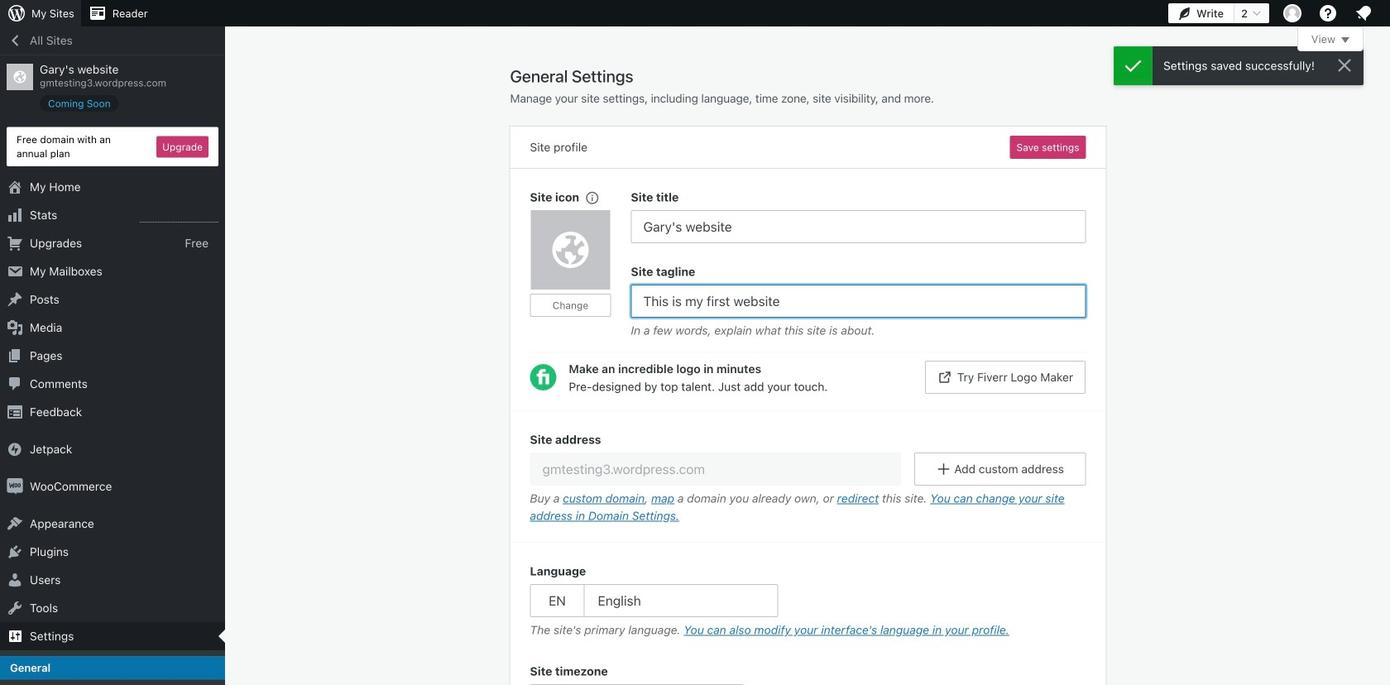 Task type: vqa. For each thing, say whether or not it's contained in the screenshot.
MORE INFORMATION image at bottom
no



Task type: locate. For each thing, give the bounding box(es) containing it.
1 img image from the top
[[7, 441, 23, 458]]

main content
[[510, 26, 1364, 685]]

help image
[[1318, 3, 1338, 23]]

None text field
[[631, 210, 1086, 243], [631, 285, 1086, 318], [631, 210, 1086, 243], [631, 285, 1086, 318]]

0 vertical spatial img image
[[7, 441, 23, 458]]

img image
[[7, 441, 23, 458], [7, 478, 23, 495]]

1 vertical spatial img image
[[7, 478, 23, 495]]

None text field
[[530, 453, 901, 486]]

group
[[530, 189, 631, 343], [631, 189, 1086, 243], [631, 263, 1086, 343], [510, 410, 1106, 543], [530, 563, 1086, 643], [530, 663, 1086, 685]]



Task type: describe. For each thing, give the bounding box(es) containing it.
notice status
[[1114, 46, 1364, 85]]

closed image
[[1341, 37, 1350, 43]]

2 img image from the top
[[7, 478, 23, 495]]

fiverr small logo image
[[530, 364, 556, 391]]

highest hourly views 0 image
[[140, 212, 218, 223]]

dismiss image
[[1335, 55, 1355, 75]]

manage your notifications image
[[1354, 3, 1374, 23]]

my profile image
[[1283, 4, 1302, 22]]



